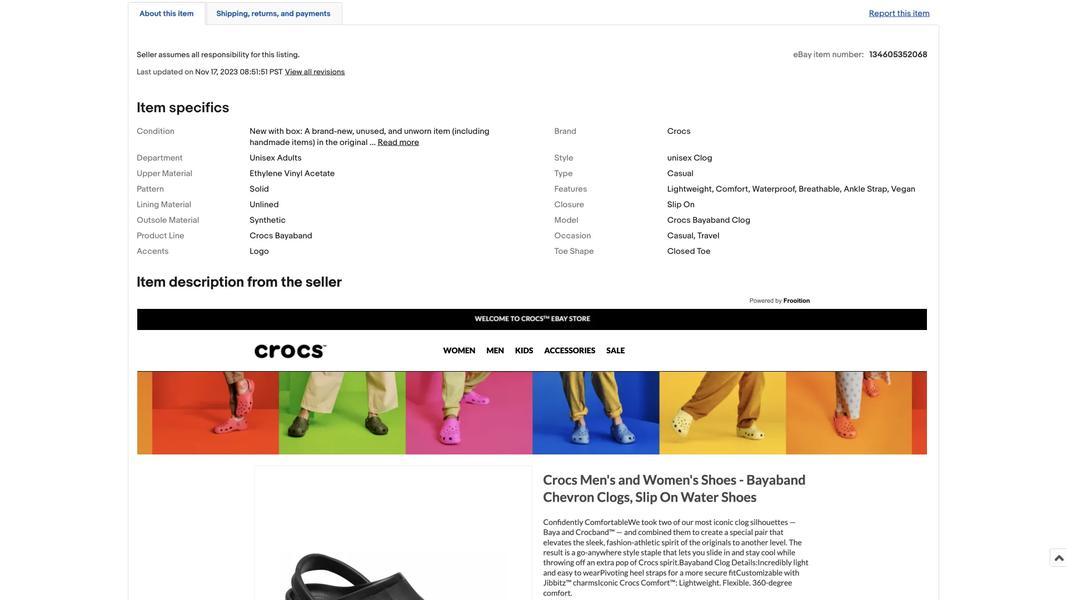 Task type: vqa. For each thing, say whether or not it's contained in the screenshot.


Task type: describe. For each thing, give the bounding box(es) containing it.
0 horizontal spatial clog
[[694, 153, 713, 163]]

material for outsole material
[[169, 215, 199, 225]]

adults
[[277, 153, 302, 163]]

with
[[269, 126, 284, 136]]

on
[[684, 200, 695, 210]]

assumes
[[158, 50, 190, 59]]

lightweight,
[[668, 184, 714, 194]]

travel
[[698, 231, 720, 241]]

model
[[555, 215, 579, 225]]

crocs for crocs
[[668, 126, 691, 136]]

and inside button
[[281, 9, 294, 18]]

solid
[[250, 184, 269, 194]]

1 vertical spatial clog
[[732, 215, 751, 225]]

for
[[251, 50, 260, 59]]

a
[[305, 126, 310, 136]]

unisex clog
[[668, 153, 713, 163]]

material for lining material
[[161, 200, 191, 210]]

17,
[[211, 67, 219, 77]]

in
[[317, 137, 324, 147]]

on
[[185, 67, 194, 77]]

item inside report this item link
[[914, 8, 930, 18]]

items)
[[292, 137, 315, 147]]

(including
[[452, 126, 490, 136]]

read more button
[[378, 137, 419, 147]]

seller assumes all responsibility for this listing.
[[137, 50, 300, 59]]

bayaband for crocs bayaband
[[275, 231, 312, 241]]

comfort,
[[716, 184, 751, 194]]

bayaband for crocs bayaband clog
[[693, 215, 730, 225]]

item for item description from the seller
[[137, 274, 166, 291]]

closed
[[668, 246, 695, 256]]

about
[[140, 9, 161, 18]]

unisex adults
[[250, 153, 302, 163]]

1 horizontal spatial all
[[304, 67, 312, 77]]

report this item link
[[864, 3, 936, 24]]

brand
[[555, 126, 577, 136]]

last
[[137, 67, 151, 77]]

strap,
[[868, 184, 890, 194]]

read more
[[378, 137, 419, 147]]

new with box: a brand-new, unused, and unworn item (including handmade items) in the original ...
[[250, 126, 490, 147]]

08:51:51
[[240, 67, 268, 77]]

responsibility
[[201, 50, 249, 59]]

about this item
[[140, 9, 194, 18]]

product line
[[137, 231, 184, 241]]

134605352068
[[870, 49, 928, 59]]

...
[[370, 137, 376, 147]]

outsole
[[137, 215, 167, 225]]

item specifics
[[137, 99, 229, 116]]

pst
[[270, 67, 283, 77]]

report this item
[[870, 8, 930, 18]]

more
[[400, 137, 419, 147]]

casual
[[668, 168, 694, 178]]

unisex
[[250, 153, 275, 163]]

2023
[[220, 67, 238, 77]]

0 horizontal spatial the
[[281, 274, 303, 291]]

lining material
[[137, 200, 191, 210]]

synthetic
[[250, 215, 286, 225]]

vegan
[[892, 184, 916, 194]]

view
[[285, 67, 302, 77]]

returns,
[[252, 9, 279, 18]]

shipping,
[[217, 9, 250, 18]]

report
[[870, 8, 896, 18]]

item inside new with box: a brand-new, unused, and unworn item (including handmade items) in the original ...
[[434, 126, 451, 136]]

last updated on nov 17, 2023 08:51:51 pst view all revisions
[[137, 67, 345, 77]]

closure
[[555, 200, 585, 210]]

and inside new with box: a brand-new, unused, and unworn item (including handmade items) in the original ...
[[388, 126, 402, 136]]

ebay
[[794, 49, 812, 59]]

waterproof,
[[753, 184, 797, 194]]

unlined
[[250, 200, 279, 210]]

read
[[378, 137, 398, 147]]

product
[[137, 231, 167, 241]]

payments
[[296, 9, 331, 18]]

this for about
[[163, 9, 176, 18]]

casual, travel
[[668, 231, 720, 241]]

crocs bayaband
[[250, 231, 312, 241]]

condition
[[137, 126, 175, 136]]



Task type: locate. For each thing, give the bounding box(es) containing it.
all right the "view"
[[304, 67, 312, 77]]

bayaband up the travel
[[693, 215, 730, 225]]

vinyl
[[284, 168, 303, 178]]

material up line
[[169, 215, 199, 225]]

2 vertical spatial material
[[169, 215, 199, 225]]

type
[[555, 168, 573, 178]]

breathable,
[[799, 184, 842, 194]]

unworn
[[404, 126, 432, 136]]

original
[[340, 137, 368, 147]]

0 vertical spatial item
[[137, 99, 166, 116]]

the inside new with box: a brand-new, unused, and unworn item (including handmade items) in the original ...
[[326, 137, 338, 147]]

features
[[555, 184, 588, 194]]

2 horizontal spatial this
[[898, 8, 912, 18]]

1 horizontal spatial and
[[388, 126, 402, 136]]

department
[[137, 153, 183, 163]]

occasion
[[555, 231, 591, 241]]

1 vertical spatial the
[[281, 274, 303, 291]]

about this item button
[[140, 8, 194, 19]]

bayaband
[[693, 215, 730, 225], [275, 231, 312, 241]]

description
[[169, 274, 244, 291]]

0 vertical spatial and
[[281, 9, 294, 18]]

all up on
[[192, 50, 200, 59]]

this inside about this item button
[[163, 9, 176, 18]]

new,
[[337, 126, 354, 136]]

unisex
[[668, 153, 692, 163]]

nov
[[195, 67, 209, 77]]

material
[[162, 168, 192, 178], [161, 200, 191, 210], [169, 215, 199, 225]]

2 item from the top
[[137, 274, 166, 291]]

brand-
[[312, 126, 337, 136]]

0 horizontal spatial bayaband
[[275, 231, 312, 241]]

1 horizontal spatial the
[[326, 137, 338, 147]]

tab list containing about this item
[[128, 0, 940, 25]]

from
[[248, 274, 278, 291]]

crocs
[[668, 126, 691, 136], [668, 215, 691, 225], [250, 231, 273, 241]]

upper material
[[137, 168, 192, 178]]

item
[[914, 8, 930, 18], [178, 9, 194, 18], [814, 49, 831, 59], [434, 126, 451, 136]]

pattern
[[137, 184, 164, 194]]

line
[[169, 231, 184, 241]]

0 horizontal spatial toe
[[555, 246, 568, 256]]

item description from the seller
[[137, 274, 342, 291]]

upper
[[137, 168, 160, 178]]

seller
[[306, 274, 342, 291]]

2 toe from the left
[[697, 246, 711, 256]]

bayaband down the synthetic
[[275, 231, 312, 241]]

and up read more 'button'
[[388, 126, 402, 136]]

0 vertical spatial all
[[192, 50, 200, 59]]

1 horizontal spatial this
[[262, 50, 275, 59]]

slip on
[[668, 200, 695, 210]]

crocs down slip on
[[668, 215, 691, 225]]

1 vertical spatial item
[[137, 274, 166, 291]]

item right report
[[914, 8, 930, 18]]

updated
[[153, 67, 183, 77]]

1 toe from the left
[[555, 246, 568, 256]]

the right from
[[281, 274, 303, 291]]

casual,
[[668, 231, 696, 241]]

crocs for crocs bayaband
[[250, 231, 273, 241]]

item
[[137, 99, 166, 116], [137, 274, 166, 291]]

toe down the travel
[[697, 246, 711, 256]]

toe down 'occasion'
[[555, 246, 568, 256]]

clog right unisex
[[694, 153, 713, 163]]

1 vertical spatial and
[[388, 126, 402, 136]]

1 horizontal spatial clog
[[732, 215, 751, 225]]

shipping, returns, and payments button
[[217, 8, 331, 19]]

1 item from the top
[[137, 99, 166, 116]]

lining
[[137, 200, 159, 210]]

1 horizontal spatial toe
[[697, 246, 711, 256]]

accents
[[137, 246, 169, 256]]

2 vertical spatial crocs
[[250, 231, 273, 241]]

outsole material
[[137, 215, 199, 225]]

toe
[[555, 246, 568, 256], [697, 246, 711, 256]]

seller
[[137, 50, 157, 59]]

clog down comfort,
[[732, 215, 751, 225]]

item down accents
[[137, 274, 166, 291]]

new
[[250, 126, 267, 136]]

crocs bayaband clog
[[668, 215, 751, 225]]

0 horizontal spatial and
[[281, 9, 294, 18]]

1 vertical spatial crocs
[[668, 215, 691, 225]]

1 vertical spatial bayaband
[[275, 231, 312, 241]]

box:
[[286, 126, 303, 136]]

0 vertical spatial material
[[162, 168, 192, 178]]

item inside about this item button
[[178, 9, 194, 18]]

crocs up logo
[[250, 231, 273, 241]]

0 vertical spatial clog
[[694, 153, 713, 163]]

item right unworn
[[434, 126, 451, 136]]

item for item specifics
[[137, 99, 166, 116]]

ethylene vinyl acetate
[[250, 168, 335, 178]]

this right about
[[163, 9, 176, 18]]

crocs for crocs bayaband clog
[[668, 215, 691, 225]]

1 vertical spatial material
[[161, 200, 191, 210]]

closed toe
[[668, 246, 711, 256]]

tab list
[[128, 0, 940, 25]]

this right for
[[262, 50, 275, 59]]

this
[[898, 8, 912, 18], [163, 9, 176, 18], [262, 50, 275, 59]]

this for report
[[898, 8, 912, 18]]

unused,
[[356, 126, 386, 136]]

1 vertical spatial all
[[304, 67, 312, 77]]

and right returns,
[[281, 9, 294, 18]]

listing.
[[277, 50, 300, 59]]

view all revisions link
[[283, 67, 345, 77]]

item right about
[[178, 9, 194, 18]]

ethylene
[[250, 168, 282, 178]]

handmade
[[250, 137, 290, 147]]

crocs up unisex
[[668, 126, 691, 136]]

logo
[[250, 246, 269, 256]]

this right report
[[898, 8, 912, 18]]

material down department
[[162, 168, 192, 178]]

revisions
[[314, 67, 345, 77]]

0 vertical spatial crocs
[[668, 126, 691, 136]]

shipping, returns, and payments
[[217, 9, 331, 18]]

item right ebay
[[814, 49, 831, 59]]

0 vertical spatial bayaband
[[693, 215, 730, 225]]

this inside report this item link
[[898, 8, 912, 18]]

material for upper material
[[162, 168, 192, 178]]

1 horizontal spatial bayaband
[[693, 215, 730, 225]]

ebay item number: 134605352068
[[794, 49, 928, 59]]

shape
[[570, 246, 594, 256]]

item up condition
[[137, 99, 166, 116]]

0 vertical spatial the
[[326, 137, 338, 147]]

0 horizontal spatial this
[[163, 9, 176, 18]]

the right in
[[326, 137, 338, 147]]

0 horizontal spatial all
[[192, 50, 200, 59]]

number:
[[833, 49, 865, 59]]

material up outsole material
[[161, 200, 191, 210]]

specifics
[[169, 99, 229, 116]]

lightweight, comfort, waterproof, breathable, ankle strap, vegan
[[668, 184, 916, 194]]

style
[[555, 153, 574, 163]]

the
[[326, 137, 338, 147], [281, 274, 303, 291]]

slip
[[668, 200, 682, 210]]



